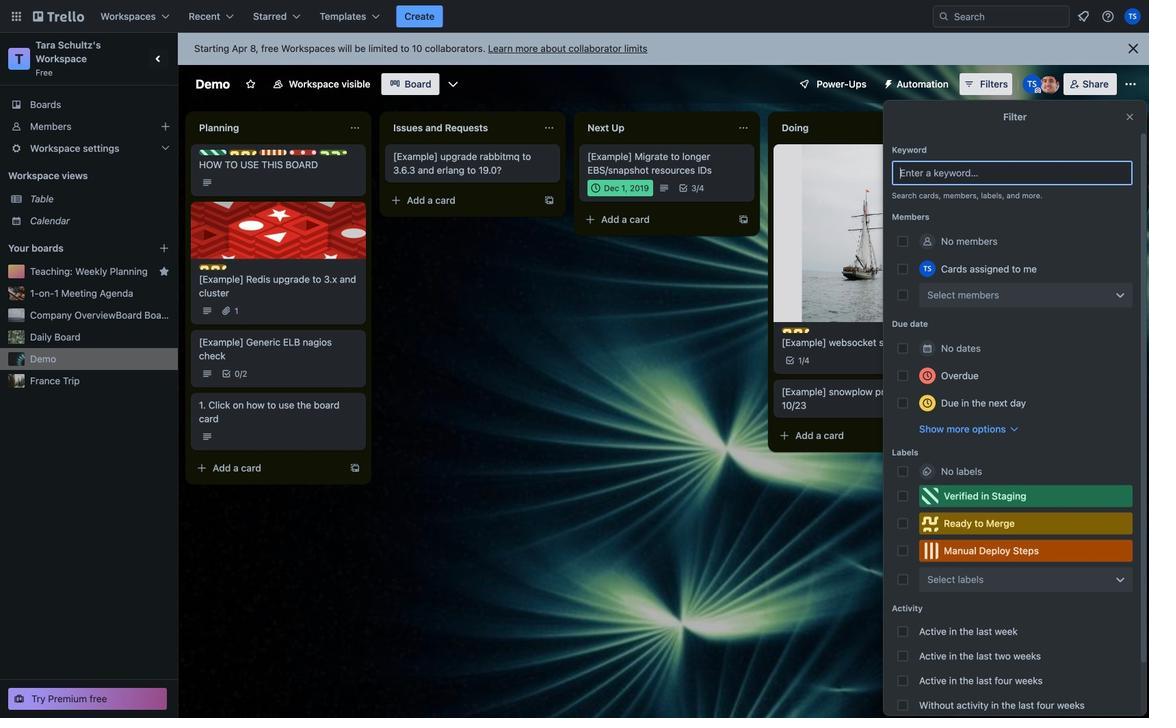 Task type: describe. For each thing, give the bounding box(es) containing it.
starred icon image
[[159, 266, 170, 277]]

this member is an admin of this board. image
[[1035, 88, 1042, 94]]

show menu image
[[1125, 77, 1138, 91]]

0 vertical spatial color: orange, title: "manual deploy steps" element
[[259, 150, 287, 155]]

color: red, title: "unshippable!" element
[[290, 150, 317, 155]]

back to home image
[[33, 5, 84, 27]]

0 notifications image
[[1076, 8, 1092, 25]]

close popover image
[[1125, 112, 1136, 123]]

Enter a keyword… text field
[[893, 161, 1133, 185]]

star or unstar board image
[[245, 79, 256, 90]]

james peterson (jamespeterson93) image
[[1041, 75, 1060, 94]]

workspace navigation collapse icon image
[[149, 49, 168, 68]]

Board name text field
[[189, 73, 237, 95]]

1 horizontal spatial color: orange, title: "manual deploy steps" element
[[920, 540, 1133, 562]]

primary element
[[0, 0, 1150, 33]]

0 vertical spatial color: green, title: "verified in staging" element
[[199, 150, 227, 155]]



Task type: locate. For each thing, give the bounding box(es) containing it.
0 horizontal spatial color: green, title: "verified in staging" element
[[199, 150, 227, 155]]

james peterson (jamespeterson93) image
[[927, 353, 944, 369]]

1 horizontal spatial create from template… image
[[933, 431, 944, 441]]

open information menu image
[[1102, 10, 1116, 23]]

color: yellow, title: "ready to merge" element
[[229, 150, 257, 155], [199, 265, 227, 270], [782, 328, 810, 333], [920, 513, 1133, 535]]

customize views image
[[447, 77, 460, 91]]

color: lime, title: "secrets" element
[[320, 150, 347, 155]]

create from template… image
[[544, 195, 555, 206], [350, 463, 361, 474]]

0 vertical spatial tara schultz (taraschultz7) image
[[1125, 8, 1142, 25]]

Search field
[[934, 5, 1071, 27]]

1 vertical spatial color: orange, title: "manual deploy steps" element
[[920, 540, 1133, 562]]

tara schultz (taraschultz7) image
[[1125, 8, 1142, 25], [1023, 75, 1042, 94], [920, 261, 936, 277]]

1 vertical spatial create from template… image
[[350, 463, 361, 474]]

None text field
[[191, 117, 344, 139], [580, 117, 733, 139], [774, 117, 927, 139], [191, 117, 344, 139], [580, 117, 733, 139], [774, 117, 927, 139]]

None text field
[[385, 117, 539, 139]]

0 horizontal spatial color: orange, title: "manual deploy steps" element
[[259, 150, 287, 155]]

color: green, title: "verified in staging" element
[[199, 150, 227, 155], [920, 486, 1133, 508]]

0 horizontal spatial tara schultz (taraschultz7) image
[[920, 261, 936, 277]]

1 horizontal spatial create from template… image
[[544, 195, 555, 206]]

1 vertical spatial create from template… image
[[933, 431, 944, 441]]

0 vertical spatial create from template… image
[[739, 214, 750, 225]]

create from template… image
[[739, 214, 750, 225], [933, 431, 944, 441]]

add board image
[[159, 243, 170, 254]]

color: orange, title: "manual deploy steps" element
[[259, 150, 287, 155], [920, 540, 1133, 562]]

1 horizontal spatial tara schultz (taraschultz7) image
[[1023, 75, 1042, 94]]

0 horizontal spatial create from template… image
[[350, 463, 361, 474]]

0 vertical spatial create from template… image
[[544, 195, 555, 206]]

sm image
[[878, 73, 897, 92]]

search image
[[939, 11, 950, 22]]

None checkbox
[[588, 180, 654, 196]]

1 vertical spatial color: green, title: "verified in staging" element
[[920, 486, 1133, 508]]

your boards with 6 items element
[[8, 240, 138, 257]]

2 vertical spatial tara schultz (taraschultz7) image
[[920, 261, 936, 277]]

1 horizontal spatial color: green, title: "verified in staging" element
[[920, 486, 1133, 508]]

1 vertical spatial tara schultz (taraschultz7) image
[[1023, 75, 1042, 94]]

0 horizontal spatial create from template… image
[[739, 214, 750, 225]]

2 horizontal spatial tara schultz (taraschultz7) image
[[1125, 8, 1142, 25]]



Task type: vqa. For each thing, say whether or not it's contained in the screenshot.
COLOR: GREEN, TITLE: "VERIFIED IN STAGING" Element to the left
yes



